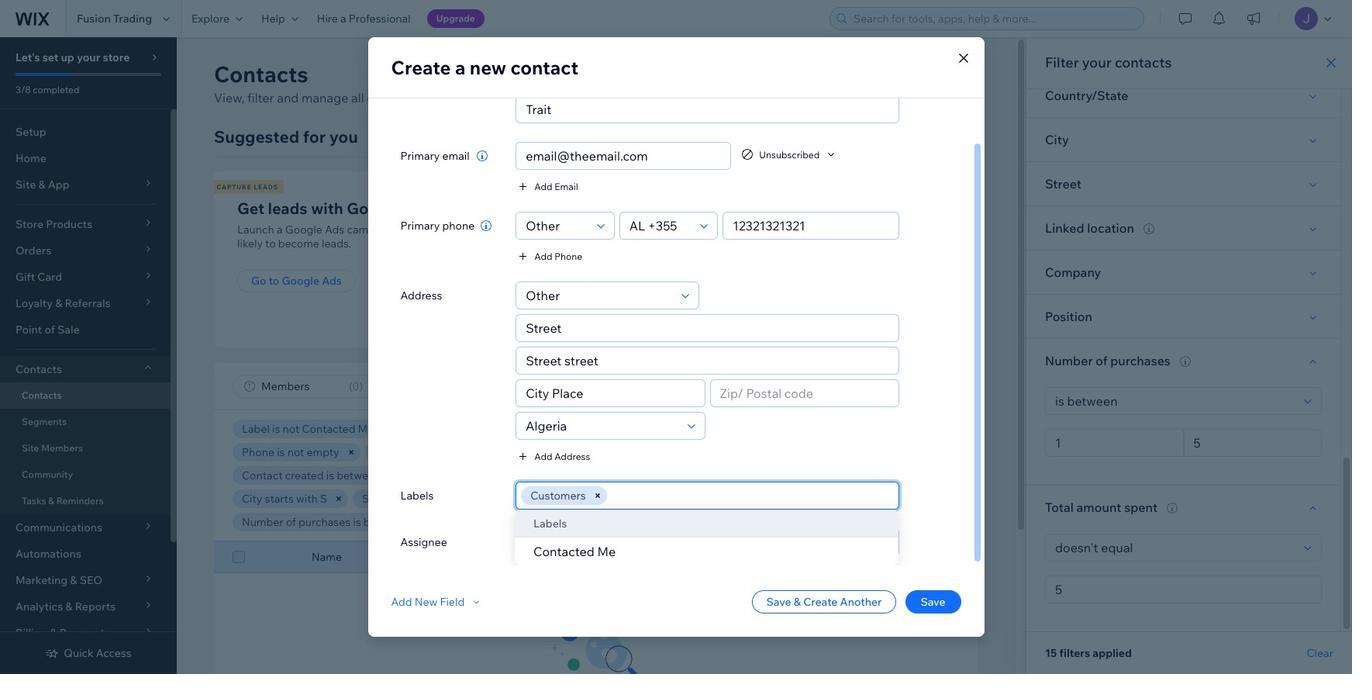 Task type: describe. For each thing, give the bounding box(es) containing it.
add email button
[[516, 179, 579, 193]]

)
[[360, 379, 363, 393]]

add for add phone
[[535, 250, 553, 262]]

1 vertical spatial ads
[[325, 223, 345, 237]]

save for save & create another
[[767, 595, 792, 609]]

contacts link
[[0, 382, 171, 409]]

1 horizontal spatial status
[[575, 422, 606, 436]]

assignee for assignee
[[401, 535, 447, 549]]

contact inside "button"
[[913, 67, 960, 82]]

member status
[[906, 550, 983, 564]]

add inside grow your contact list add contacts by importing them via gmail or a csv file.
[[673, 223, 694, 237]]

2 type field from the top
[[521, 282, 677, 309]]

access
[[96, 646, 132, 660]]

launch
[[237, 223, 275, 237]]

purchases for number of purchases
[[1111, 353, 1171, 368]]

22,
[[406, 469, 420, 483]]

linked for linked location doesn't equal any of hickory drive
[[493, 492, 527, 506]]

help button
[[252, 0, 308, 37]]

and right filter
[[277, 90, 299, 106]]

leads
[[254, 183, 279, 191]]

0 vertical spatial clear
[[654, 516, 677, 528]]

your inside grow your contact list add contacts by importing them via gmail or a csv file.
[[717, 199, 751, 218]]

of for point of sale
[[45, 323, 55, 337]]

primary phone
[[401, 219, 475, 233]]

Email field
[[521, 143, 726, 169]]

go
[[251, 274, 266, 288]]

quick access button
[[45, 646, 132, 660]]

contacts inside grow your contact list add contacts by importing them via gmail or a csv file.
[[697, 223, 741, 237]]

label is not contacted me and customers
[[242, 422, 454, 436]]

(
[[349, 379, 353, 393]]

0 vertical spatial contacted
[[302, 422, 356, 436]]

total for total amount spent is not 5
[[481, 515, 505, 529]]

reminders
[[56, 495, 104, 507]]

15 filters applied
[[1046, 646, 1133, 660]]

leads. inside contacts view, filter and manage all of your site's customers and leads. learn more
[[530, 90, 564, 106]]

community
[[22, 469, 73, 480]]

member for member status is not a member
[[374, 445, 417, 459]]

new
[[415, 595, 438, 609]]

3/8 completed
[[16, 84, 79, 95]]

is left closed
[[830, 492, 838, 506]]

create contact
[[871, 67, 960, 82]]

applied
[[1093, 646, 1133, 660]]

with for google
[[311, 199, 344, 218]]

add address button
[[516, 449, 591, 463]]

country/state for country/state
[[1046, 88, 1129, 103]]

let's
[[16, 50, 40, 64]]

linked for linked location
[[1046, 220, 1085, 236]]

save button
[[906, 590, 962, 614]]

target
[[413, 223, 443, 237]]

suggested
[[214, 126, 300, 147]]

add email
[[535, 180, 579, 192]]

them
[[810, 223, 837, 237]]

country/state for country/state is algeria
[[739, 469, 811, 483]]

add for add new field
[[391, 595, 412, 609]]

likely
[[237, 237, 263, 251]]

fusion trading
[[77, 12, 152, 26]]

filter button
[[663, 375, 732, 398]]

learn more button
[[567, 88, 632, 107]]

learn
[[567, 90, 599, 106]]

contact created is between dec 22, 2023 and dec 10, 2023
[[242, 469, 537, 483]]

linked location
[[1046, 220, 1135, 236]]

1 dec from the left
[[384, 469, 404, 483]]

email
[[443, 149, 470, 163]]

contacts inside contacts view, filter and manage all of your site's customers and leads. learn more
[[214, 61, 309, 88]]

site
[[22, 442, 39, 454]]

is down contact created is between dec 22, 2023 and dec 10, 2023
[[396, 492, 404, 506]]

save for save
[[921, 595, 946, 609]]

status for member status is not a member
[[420, 445, 451, 459]]

is right label
[[272, 422, 280, 436]]

quick access
[[64, 646, 132, 660]]

site members
[[22, 442, 83, 454]]

location for linked location doesn't equal any of hickory drive
[[530, 492, 570, 506]]

explore
[[192, 12, 230, 26]]

amount for total amount spent is not 5
[[508, 515, 547, 529]]

community link
[[0, 462, 171, 488]]

any
[[643, 492, 661, 506]]

0 vertical spatial ads
[[405, 199, 434, 218]]

member status is not a member
[[374, 445, 535, 459]]

contacts button
[[0, 356, 171, 382]]

spent for total amount spent
[[1125, 500, 1158, 515]]

1 horizontal spatial clear button
[[1308, 646, 1334, 660]]

assignee is jacob simon
[[570, 445, 696, 459]]

& for reminders
[[48, 495, 54, 507]]

go to google ads button
[[237, 269, 356, 292]]

contact inside grow your contact list add contacts by importing them via gmail or a csv file.
[[754, 199, 811, 218]]

grow your contact list add contacts by importing them via gmail or a csv file.
[[673, 199, 907, 251]]

Phone field
[[729, 213, 894, 239]]

and down the member status is not a member
[[450, 469, 470, 483]]

0 vertical spatial customers
[[398, 422, 454, 436]]

total for total amount spent
[[1046, 500, 1074, 515]]

file.
[[698, 237, 716, 251]]

empty for street is not empty
[[426, 492, 459, 506]]

view,
[[214, 90, 245, 106]]

0 vertical spatial google
[[347, 199, 401, 218]]

1 vertical spatial phone
[[242, 445, 275, 459]]

professional
[[349, 12, 411, 26]]

hickory
[[676, 492, 715, 506]]

2 5 from the left
[[611, 515, 617, 529]]

algeria
[[824, 469, 860, 483]]

country/state is algeria
[[739, 469, 860, 483]]

to inside go to google ads button
[[269, 274, 280, 288]]

Street line 2 (Optional) field
[[521, 348, 894, 374]]

spent for total amount spent is not 5
[[549, 515, 578, 529]]

contacted me
[[534, 544, 616, 559]]

Code field
[[625, 213, 696, 239]]

is down doesn't
[[581, 515, 589, 529]]

point of sale link
[[0, 317, 171, 343]]

total amount spent is not 5
[[481, 515, 617, 529]]

1 vertical spatial contact
[[242, 469, 283, 483]]

is left the "jacob" on the left
[[619, 445, 627, 459]]

contacts inside popup button
[[16, 362, 62, 376]]

create for create a new contact
[[391, 56, 451, 79]]

home
[[16, 151, 46, 165]]

is left never
[[608, 422, 616, 436]]

not for phone is not empty
[[288, 445, 304, 459]]

city starts with s
[[242, 492, 327, 506]]

new
[[470, 56, 507, 79]]

is left 1
[[353, 515, 361, 529]]

your inside sidebar element
[[77, 50, 100, 64]]

primary for primary email
[[401, 149, 440, 163]]

google inside button
[[282, 274, 320, 288]]

contacts view, filter and manage all of your site's customers and leads. learn more
[[214, 61, 632, 106]]

another
[[841, 595, 882, 609]]

tasks
[[22, 495, 46, 507]]

& for create
[[794, 595, 801, 609]]

From number field
[[1051, 430, 1179, 456]]

drive
[[717, 492, 744, 506]]

2 dec from the left
[[472, 469, 492, 483]]

( 0 )
[[349, 379, 363, 393]]

number of purchases is between 1 and 5
[[242, 515, 446, 529]]

total amount spent
[[1046, 500, 1158, 515]]

equal
[[613, 492, 641, 506]]

leads
[[268, 199, 308, 218]]

phone is not empty
[[242, 445, 339, 459]]

to left target
[[400, 223, 410, 237]]

create contact button
[[838, 61, 978, 88]]

a left member
[[483, 445, 489, 459]]

labels option
[[515, 510, 899, 538]]

purchases for number of purchases is between 1 and 5
[[299, 515, 351, 529]]

suggested for you
[[214, 126, 358, 147]]

select an option field for number of purchases
[[1051, 388, 1300, 414]]

fusion
[[77, 12, 111, 26]]

Search for tools, apps, help & more... field
[[849, 8, 1140, 29]]

not down doesn't
[[591, 515, 608, 529]]

field
[[440, 595, 465, 609]]

Country field
[[521, 413, 683, 439]]

customers
[[441, 90, 503, 106]]

email for email
[[486, 550, 513, 564]]

0 vertical spatial labels
[[401, 489, 434, 503]]

1 5 from the left
[[440, 515, 446, 529]]

position
[[1046, 309, 1093, 324]]

Enter a value number field
[[1051, 576, 1317, 603]]

1 horizontal spatial clear
[[1308, 646, 1334, 660]]

0 horizontal spatial contact
[[511, 56, 579, 79]]

let's set up your store
[[16, 50, 130, 64]]

member for member status
[[906, 550, 949, 564]]

capture
[[217, 183, 252, 191]]

hire a professional link
[[308, 0, 420, 37]]

contacted me list box
[[515, 510, 899, 566]]

empty for phone is not empty
[[307, 445, 339, 459]]

is up starts
[[277, 445, 285, 459]]

not for street is not empty
[[407, 492, 423, 506]]

setup
[[16, 125, 46, 139]]

1 horizontal spatial customers
[[531, 489, 586, 503]]

Search... field
[[793, 375, 954, 397]]

gmail
[[856, 223, 886, 237]]

is left "algeria"
[[813, 469, 821, 483]]

filter for filter your contacts
[[1046, 54, 1080, 71]]

email inside button
[[555, 180, 579, 192]]

of for number of purchases is between 1 and 5
[[286, 515, 296, 529]]

jacob
[[629, 445, 661, 459]]

create inside button
[[804, 595, 838, 609]]



Task type: vqa. For each thing, say whether or not it's contained in the screenshot.
the Home associated with Home
no



Task type: locate. For each thing, give the bounding box(es) containing it.
google down leads
[[285, 223, 323, 237]]

ads left campaign
[[325, 223, 345, 237]]

type field up add phone at left top
[[521, 213, 592, 239]]

2 horizontal spatial create
[[871, 67, 910, 82]]

birthdate in the last 90 days
[[563, 469, 704, 483]]

1 vertical spatial address
[[555, 450, 591, 462]]

contacts up segments
[[22, 389, 62, 401]]

list containing get leads with google ads
[[212, 171, 1081, 348]]

member
[[492, 445, 535, 459]]

0 vertical spatial leads.
[[530, 90, 564, 106]]

a right or
[[901, 223, 907, 237]]

ads up target
[[405, 199, 434, 218]]

dec left 22,
[[384, 469, 404, 483]]

primary
[[401, 149, 440, 163], [401, 219, 440, 233]]

between left 1
[[364, 515, 408, 529]]

2 horizontal spatial status
[[952, 550, 983, 564]]

me inside list box
[[598, 544, 616, 559]]

primary left phone
[[401, 219, 440, 233]]

birthdate
[[563, 469, 611, 483]]

email up member
[[489, 422, 516, 436]]

sidebar element
[[0, 37, 177, 674]]

amount down from number field
[[1077, 500, 1122, 515]]

1 horizontal spatial save
[[921, 595, 946, 609]]

not
[[283, 422, 300, 436], [288, 445, 304, 459], [464, 445, 481, 459], [407, 492, 423, 506], [591, 515, 608, 529]]

capture leads
[[217, 183, 279, 191]]

90
[[664, 469, 678, 483]]

0 vertical spatial company
[[1046, 265, 1102, 280]]

Unsaved view field
[[257, 375, 344, 397]]

filter
[[248, 90, 274, 106]]

phone
[[443, 219, 475, 233]]

via
[[839, 223, 854, 237]]

linked
[[1046, 220, 1085, 236], [493, 492, 527, 506]]

address down target
[[401, 289, 443, 303]]

is
[[272, 422, 280, 436], [608, 422, 616, 436], [277, 445, 285, 459], [453, 445, 462, 459], [619, 445, 627, 459], [326, 469, 334, 483], [813, 469, 821, 483], [396, 492, 404, 506], [830, 492, 838, 506], [353, 515, 361, 529], [581, 515, 589, 529]]

1 vertical spatial filter
[[691, 379, 718, 393]]

add left new
[[391, 595, 412, 609]]

Type field
[[521, 213, 592, 239], [521, 282, 677, 309]]

0 vertical spatial number
[[1046, 353, 1094, 368]]

number
[[1046, 353, 1094, 368], [242, 515, 284, 529]]

never
[[619, 422, 647, 436]]

0 horizontal spatial dec
[[384, 469, 404, 483]]

0 horizontal spatial me
[[358, 422, 374, 436]]

home link
[[0, 145, 171, 171]]

labels
[[401, 489, 434, 503], [534, 517, 568, 531]]

clear button
[[642, 513, 689, 531], [1308, 646, 1334, 660]]

1 horizontal spatial me
[[598, 544, 616, 559]]

0 horizontal spatial assignee
[[401, 535, 447, 549]]

address inside button
[[555, 450, 591, 462]]

your inside contacts view, filter and manage all of your site's customers and leads. learn more
[[382, 90, 407, 106]]

spent up contacted me
[[549, 515, 578, 529]]

0 vertical spatial contact
[[511, 56, 579, 79]]

0 horizontal spatial number
[[242, 515, 284, 529]]

days
[[680, 469, 704, 483]]

10,
[[494, 469, 509, 483]]

&
[[48, 495, 54, 507], [794, 595, 801, 609]]

2 primary from the top
[[401, 219, 440, 233]]

between down label is not contacted me and customers
[[337, 469, 381, 483]]

1 horizontal spatial street
[[1046, 176, 1082, 192]]

phone down label
[[242, 445, 275, 459]]

campaign
[[347, 223, 397, 237]]

0 vertical spatial phone
[[555, 250, 583, 262]]

0 vertical spatial purchases
[[1111, 353, 1171, 368]]

a down leads
[[277, 223, 283, 237]]

the
[[625, 469, 641, 483]]

member up save button
[[906, 550, 949, 564]]

amount down 10,
[[508, 515, 547, 529]]

5 right 1
[[440, 515, 446, 529]]

1 horizontal spatial phone
[[555, 250, 583, 262]]

select an option field up from number field
[[1051, 388, 1300, 414]]

0 vertical spatial contacts
[[1115, 54, 1173, 71]]

0 horizontal spatial contact
[[242, 469, 283, 483]]

simon
[[663, 445, 696, 459]]

phone down add email
[[555, 250, 583, 262]]

leads.
[[530, 90, 564, 106], [322, 237, 352, 251]]

0 horizontal spatial contacted
[[302, 422, 356, 436]]

city for city starts with s
[[242, 492, 263, 506]]

0 horizontal spatial labels
[[401, 489, 434, 503]]

list
[[212, 171, 1081, 348]]

number down position at the top
[[1046, 353, 1094, 368]]

unsubscribed
[[760, 149, 820, 160]]

of inside contacts view, filter and manage all of your site's customers and leads. learn more
[[367, 90, 379, 106]]

assignee down 1
[[401, 535, 447, 549]]

1 horizontal spatial dec
[[472, 469, 492, 483]]

2 2023 from the left
[[512, 469, 537, 483]]

& inside button
[[794, 595, 801, 609]]

2 vertical spatial status
[[952, 550, 983, 564]]

amount for total amount spent
[[1077, 500, 1122, 515]]

1 vertical spatial assignee
[[401, 535, 447, 549]]

primary for primary phone
[[401, 219, 440, 233]]

contact
[[511, 56, 579, 79], [754, 199, 811, 218]]

not for label is not contacted me and customers
[[283, 422, 300, 436]]

0 vertical spatial street
[[1046, 176, 1082, 192]]

city for city
[[1046, 132, 1070, 147]]

1 select an option field from the top
[[1051, 388, 1300, 414]]

label
[[242, 422, 270, 436]]

a inside grow your contact list add contacts by importing them via gmail or a csv file.
[[901, 223, 907, 237]]

Street field
[[521, 315, 894, 341]]

quick
[[64, 646, 94, 660]]

street for street
[[1046, 176, 1082, 192]]

for
[[303, 126, 326, 147]]

and right 1
[[418, 515, 437, 529]]

is left member
[[453, 445, 462, 459]]

contacted down total amount spent is not 5
[[534, 544, 595, 559]]

0 vertical spatial member
[[374, 445, 417, 459]]

1 horizontal spatial labels
[[534, 517, 568, 531]]

2 select an option field from the top
[[1051, 535, 1300, 561]]

a inside get leads with google ads launch a google ads campaign to target people likely to become leads.
[[277, 223, 283, 237]]

1 vertical spatial clear
[[1308, 646, 1334, 660]]

1 type field from the top
[[521, 213, 592, 239]]

me
[[358, 422, 374, 436], [598, 544, 616, 559]]

contacts down point of sale
[[16, 362, 62, 376]]

0 vertical spatial clear button
[[642, 513, 689, 531]]

1 vertical spatial with
[[296, 492, 318, 506]]

create for create contact
[[871, 67, 910, 82]]

import
[[687, 274, 722, 288]]

of
[[367, 90, 379, 106], [45, 323, 55, 337], [1096, 353, 1108, 368], [664, 492, 674, 506], [286, 515, 296, 529]]

street down contact created is between dec 22, 2023 and dec 10, 2023
[[362, 492, 394, 506]]

create a new contact
[[391, 56, 579, 79]]

point of sale
[[16, 323, 80, 337]]

email for email subscriber status is never subscribed
[[489, 422, 516, 436]]

0 vertical spatial me
[[358, 422, 374, 436]]

dec left 10,
[[472, 469, 492, 483]]

1 horizontal spatial total
[[1046, 500, 1074, 515]]

add down add email button
[[535, 250, 553, 262]]

street up linked location
[[1046, 176, 1082, 192]]

and up contact created is between dec 22, 2023 and dec 10, 2023
[[377, 422, 396, 436]]

labels down 22,
[[401, 489, 434, 503]]

0 horizontal spatial 2023
[[423, 469, 448, 483]]

to right 'likely'
[[265, 237, 276, 251]]

1 vertical spatial company
[[779, 492, 828, 506]]

number for number of purchases is between 1 and 5
[[242, 515, 284, 529]]

0 vertical spatial city
[[1046, 132, 1070, 147]]

more
[[602, 90, 632, 106]]

0 vertical spatial between
[[337, 469, 381, 483]]

select an option field for total amount spent
[[1051, 535, 1300, 561]]

1 horizontal spatial contact
[[913, 67, 960, 82]]

not up created
[[288, 445, 304, 459]]

primary left email
[[401, 149, 440, 163]]

& left 'another'
[[794, 595, 801, 609]]

contacts inside button
[[725, 274, 771, 288]]

of inside sidebar element
[[45, 323, 55, 337]]

None checkbox
[[233, 548, 245, 566]]

0 horizontal spatial status
[[420, 445, 451, 459]]

2023 right 10,
[[512, 469, 537, 483]]

contacts up filter
[[214, 61, 309, 88]]

1 horizontal spatial &
[[794, 595, 801, 609]]

0 vertical spatial with
[[311, 199, 344, 218]]

company is closed
[[779, 492, 876, 506]]

city
[[1046, 132, 1070, 147], [242, 492, 263, 506]]

is up the s
[[326, 469, 334, 483]]

0 vertical spatial filter
[[1046, 54, 1080, 71]]

number down starts
[[242, 515, 284, 529]]

Last name field
[[521, 96, 894, 123]]

select an option field up enter a value number field at the right
[[1051, 535, 1300, 561]]

status up save button
[[952, 550, 983, 564]]

1 vertical spatial member
[[906, 550, 949, 564]]

2023 right 22,
[[423, 469, 448, 483]]

1 horizontal spatial leads.
[[530, 90, 564, 106]]

add new field
[[391, 595, 465, 609]]

or
[[888, 223, 899, 237]]

0 vertical spatial type field
[[521, 213, 592, 239]]

1 vertical spatial labels
[[534, 517, 568, 531]]

1 horizontal spatial number
[[1046, 353, 1094, 368]]

2 vertical spatial email
[[486, 550, 513, 564]]

status for member status
[[952, 550, 983, 564]]

2 vertical spatial ads
[[322, 274, 342, 288]]

1 horizontal spatial contacted
[[534, 544, 595, 559]]

hire
[[317, 12, 338, 26]]

add phone
[[535, 250, 583, 262]]

1 vertical spatial country/state
[[739, 469, 811, 483]]

1 horizontal spatial company
[[1046, 265, 1102, 280]]

company up position at the top
[[1046, 265, 1102, 280]]

importing
[[758, 223, 808, 237]]

1 horizontal spatial city
[[1046, 132, 1070, 147]]

google down become
[[282, 274, 320, 288]]

1 horizontal spatial create
[[804, 595, 838, 609]]

contact up learn
[[511, 56, 579, 79]]

manage
[[302, 90, 349, 106]]

member up contact created is between dec 22, 2023 and dec 10, 2023
[[374, 445, 417, 459]]

0 horizontal spatial member
[[374, 445, 417, 459]]

labels inside option
[[534, 517, 568, 531]]

address up birthdate
[[555, 450, 591, 462]]

status up 'add address'
[[575, 422, 606, 436]]

0 vertical spatial country/state
[[1046, 88, 1129, 103]]

ads inside button
[[322, 274, 342, 288]]

1 save from the left
[[767, 595, 792, 609]]

spent down from number field
[[1125, 500, 1158, 515]]

0 vertical spatial primary
[[401, 149, 440, 163]]

doesn't
[[573, 492, 610, 506]]

1 horizontal spatial contacts
[[1115, 54, 1173, 71]]

s
[[320, 492, 327, 506]]

create inside "button"
[[871, 67, 910, 82]]

0 horizontal spatial city
[[242, 492, 263, 506]]

empty
[[307, 445, 339, 459], [426, 492, 459, 506]]

0 horizontal spatial address
[[401, 289, 443, 303]]

0 vertical spatial select an option field
[[1051, 388, 1300, 414]]

go to google ads
[[251, 274, 342, 288]]

unsubscribed button
[[741, 147, 839, 161]]

number for number of purchases
[[1046, 353, 1094, 368]]

0 horizontal spatial company
[[779, 492, 828, 506]]

segments
[[22, 416, 67, 427]]

type field down add phone at left top
[[521, 282, 677, 309]]

upgrade button
[[427, 9, 485, 28]]

a left the new
[[455, 56, 466, 79]]

address
[[401, 289, 443, 303], [555, 450, 591, 462]]

with left the s
[[296, 492, 318, 506]]

1 horizontal spatial assignee
[[570, 445, 616, 459]]

store
[[103, 50, 130, 64]]

me down linked location doesn't equal any of hickory drive
[[598, 544, 616, 559]]

1 primary from the top
[[401, 149, 440, 163]]

& inside sidebar element
[[48, 495, 54, 507]]

set
[[42, 50, 58, 64]]

trading
[[113, 12, 152, 26]]

country/state down filter your contacts
[[1046, 88, 1129, 103]]

0 horizontal spatial 5
[[440, 515, 446, 529]]

upgrade
[[436, 12, 475, 24]]

me down )
[[358, 422, 374, 436]]

add for add address
[[535, 450, 553, 462]]

get
[[237, 199, 265, 218]]

1 horizontal spatial amount
[[1077, 500, 1122, 515]]

assignee for assignee is jacob simon
[[570, 445, 616, 459]]

customers up total amount spent is not 5
[[531, 489, 586, 503]]

1 vertical spatial contacts
[[697, 223, 741, 237]]

leads. inside get leads with google ads launch a google ads campaign to target people likely to become leads.
[[322, 237, 352, 251]]

1 horizontal spatial linked
[[1046, 220, 1085, 236]]

0 horizontal spatial clear button
[[642, 513, 689, 531]]

google up campaign
[[347, 199, 401, 218]]

0 vertical spatial address
[[401, 289, 443, 303]]

City field
[[521, 380, 700, 407]]

email down email field
[[555, 180, 579, 192]]

add up add phone button
[[535, 180, 553, 192]]

subscriber
[[519, 422, 572, 436]]

filters
[[1060, 646, 1091, 660]]

add for add email
[[535, 180, 553, 192]]

you
[[330, 126, 358, 147]]

1 vertical spatial location
[[530, 492, 570, 506]]

Zip/ Postal code field
[[716, 380, 894, 407]]

1 horizontal spatial 2023
[[512, 469, 537, 483]]

to
[[400, 223, 410, 237], [265, 237, 276, 251], [269, 274, 280, 288]]

0 horizontal spatial empty
[[307, 445, 339, 459]]

0 vertical spatial contact
[[913, 67, 960, 82]]

0 horizontal spatial create
[[391, 56, 451, 79]]

1 vertical spatial customers
[[531, 489, 586, 503]]

with right leads
[[311, 199, 344, 218]]

total
[[1046, 500, 1074, 515], [481, 515, 505, 529]]

leads. right become
[[322, 237, 352, 251]]

location for linked location
[[1088, 220, 1135, 236]]

0 horizontal spatial filter
[[691, 379, 718, 393]]

assignee
[[570, 445, 616, 459], [401, 535, 447, 549]]

and
[[277, 90, 299, 106], [505, 90, 527, 106], [377, 422, 396, 436], [450, 469, 470, 483], [418, 515, 437, 529]]

tasks & reminders
[[22, 495, 104, 507]]

0 vertical spatial status
[[575, 422, 606, 436]]

customers up the member status is not a member
[[398, 422, 454, 436]]

and down the new
[[505, 90, 527, 106]]

save & create another
[[767, 595, 882, 609]]

up
[[61, 50, 74, 64]]

of for number of purchases
[[1096, 353, 1108, 368]]

a right the hire
[[341, 12, 347, 26]]

contacts right import at the top of the page
[[725, 274, 771, 288]]

email subscriber status is never subscribed
[[489, 422, 706, 436]]

street is not empty
[[362, 492, 459, 506]]

last
[[644, 469, 662, 483]]

labels up contacted me
[[534, 517, 568, 531]]

email down total amount spent is not 5
[[486, 550, 513, 564]]

empty up created
[[307, 445, 339, 459]]

5 down linked location doesn't equal any of hickory drive
[[611, 515, 617, 529]]

company for company is closed
[[779, 492, 828, 506]]

filter for filter
[[691, 379, 718, 393]]

a
[[341, 12, 347, 26], [455, 56, 466, 79], [277, 223, 283, 237], [901, 223, 907, 237], [483, 445, 489, 459]]

list
[[814, 199, 837, 218]]

None field
[[612, 483, 894, 509], [521, 529, 877, 555], [612, 483, 894, 509], [521, 529, 877, 555]]

1 horizontal spatial location
[[1088, 220, 1135, 236]]

not up 'phone is not empty'
[[283, 422, 300, 436]]

contacted up 'phone is not empty'
[[302, 422, 356, 436]]

site's
[[410, 90, 439, 106]]

1 vertical spatial select an option field
[[1051, 535, 1300, 561]]

phone inside button
[[555, 250, 583, 262]]

contacted
[[302, 422, 356, 436], [534, 544, 595, 559]]

1 vertical spatial google
[[285, 223, 323, 237]]

leads. left learn
[[530, 90, 564, 106]]

not left member
[[464, 445, 481, 459]]

1 vertical spatial empty
[[426, 492, 459, 506]]

add down subscriber
[[535, 450, 553, 462]]

1 vertical spatial contacted
[[534, 544, 595, 559]]

0 horizontal spatial location
[[530, 492, 570, 506]]

1 2023 from the left
[[423, 469, 448, 483]]

starts
[[265, 492, 294, 506]]

create
[[391, 56, 451, 79], [871, 67, 910, 82], [804, 595, 838, 609]]

with for s
[[296, 492, 318, 506]]

1 horizontal spatial address
[[555, 450, 591, 462]]

ads down get leads with google ads launch a google ads campaign to target people likely to become leads.
[[322, 274, 342, 288]]

company for company
[[1046, 265, 1102, 280]]

Select an option field
[[1051, 388, 1300, 414], [1051, 535, 1300, 561]]

number of purchases
[[1046, 353, 1171, 368]]

To number field
[[1190, 430, 1317, 456]]

1 vertical spatial between
[[364, 515, 408, 529]]

0 horizontal spatial amount
[[508, 515, 547, 529]]

with inside get leads with google ads launch a google ads campaign to target people likely to become leads.
[[311, 199, 344, 218]]

1 vertical spatial type field
[[521, 282, 677, 309]]

0 horizontal spatial leads.
[[322, 237, 352, 251]]

empty down the member status is not a member
[[426, 492, 459, 506]]

1 horizontal spatial country/state
[[1046, 88, 1129, 103]]

country/state up the drive
[[739, 469, 811, 483]]

filter inside "button"
[[691, 379, 718, 393]]

status up 22,
[[420, 445, 451, 459]]

1 vertical spatial email
[[489, 422, 516, 436]]

status
[[575, 422, 606, 436], [420, 445, 451, 459], [952, 550, 983, 564]]

assignee down the email subscriber status is never subscribed
[[570, 445, 616, 459]]

get leads with google ads launch a google ads campaign to target people likely to become leads.
[[237, 199, 481, 251]]

2 save from the left
[[921, 595, 946, 609]]

to right go
[[269, 274, 280, 288]]

& right tasks
[[48, 495, 54, 507]]

contact up importing
[[754, 199, 811, 218]]

0 horizontal spatial total
[[481, 515, 505, 529]]

0
[[353, 379, 360, 393]]

street for street is not empty
[[362, 492, 394, 506]]

contacted inside list box
[[534, 544, 595, 559]]

company down country/state is algeria
[[779, 492, 828, 506]]



